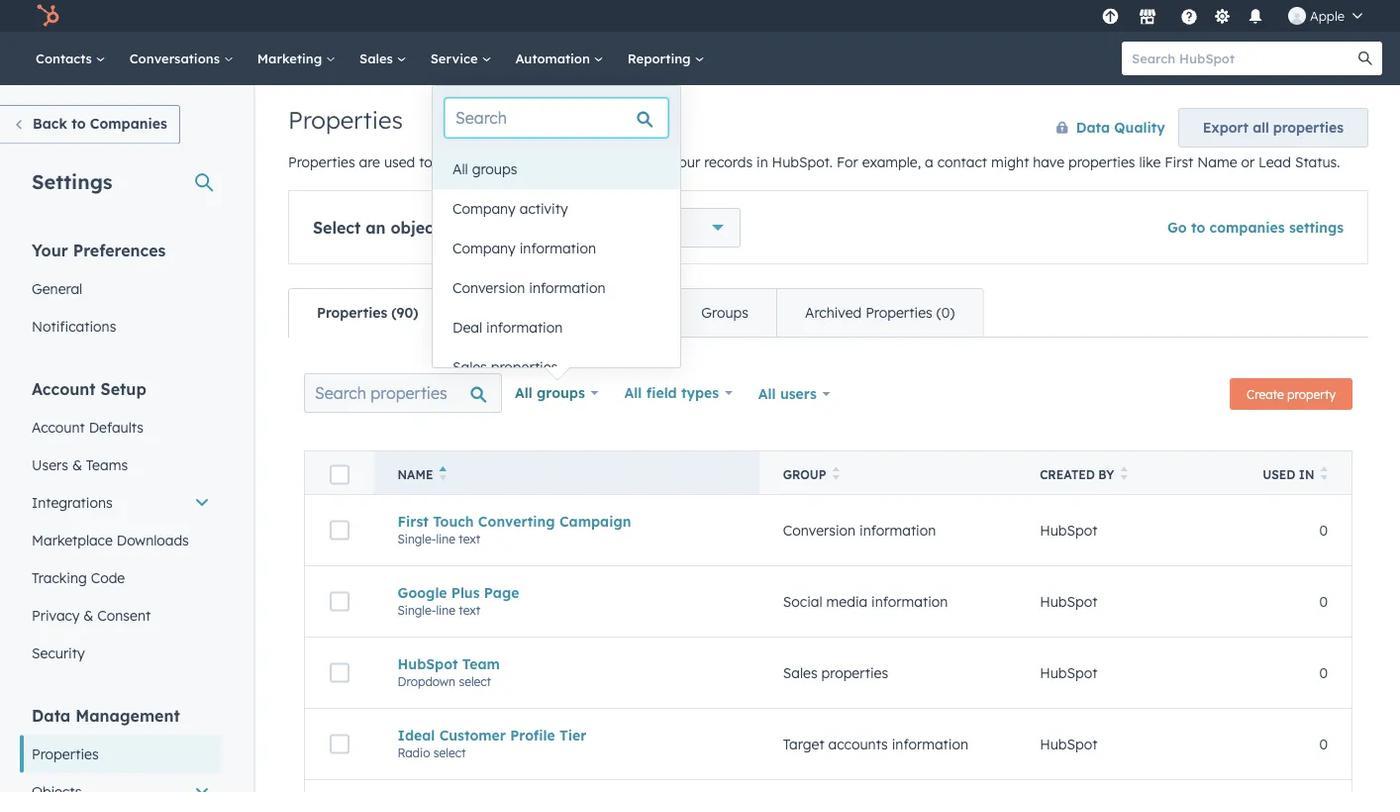 Task type: vqa. For each thing, say whether or not it's contained in the screenshot.
the bottommost the First
yes



Task type: locate. For each thing, give the bounding box(es) containing it.
groups down deal information button
[[537, 384, 585, 402]]

all groups down deal information button
[[515, 384, 585, 402]]

back to companies link
[[0, 105, 180, 144]]

0 horizontal spatial to
[[72, 115, 86, 132]]

1 line from the top
[[436, 532, 456, 547]]

data down security
[[32, 706, 71, 726]]

1 account from the top
[[32, 379, 96, 399]]

sales properties down media on the bottom right of the page
[[783, 664, 889, 682]]

hubspot team dropdown select
[[398, 655, 500, 689]]

1 vertical spatial property
[[1288, 387, 1336, 402]]

account defaults link
[[20, 409, 222, 446]]

properties up status. on the right top of page
[[1274, 119, 1344, 136]]

1 0 from the top
[[1320, 522, 1328, 539]]

your preferences element
[[20, 239, 222, 345]]

single- inside google plus page single-line text
[[398, 603, 436, 618]]

press to sort. image
[[1121, 467, 1128, 480], [1321, 467, 1328, 480]]

0 for sales properties
[[1320, 664, 1328, 682]]

sales properties inside button
[[453, 359, 558, 376]]

ascending sort. press to sort descending. element
[[439, 467, 447, 483]]

press to sort. image right in
[[1321, 467, 1328, 480]]

1 vertical spatial to
[[419, 154, 433, 171]]

press to sort. element for group
[[833, 467, 840, 483]]

2 0 from the top
[[1320, 593, 1328, 610]]

property left logic
[[554, 304, 610, 321]]

first touch converting campaign single-line text
[[398, 513, 631, 547]]

0 vertical spatial name
[[1198, 154, 1238, 171]]

0
[[1320, 522, 1328, 539], [1320, 593, 1328, 610], [1320, 664, 1328, 682], [1320, 736, 1328, 753]]

1 vertical spatial single-
[[398, 603, 436, 618]]

properties
[[288, 105, 403, 135], [288, 154, 355, 171], [317, 304, 388, 321], [866, 304, 933, 321], [32, 745, 99, 763]]

1 vertical spatial text
[[459, 603, 481, 618]]

1 vertical spatial groups
[[537, 384, 585, 402]]

0 vertical spatial all groups
[[453, 160, 517, 178]]

all field types button
[[612, 373, 746, 413]]

information inside company information button
[[520, 240, 596, 257]]

0 vertical spatial first
[[1165, 154, 1194, 171]]

properties link
[[20, 735, 222, 773]]

marketplaces button
[[1127, 0, 1169, 32]]

0 vertical spatial to
[[72, 115, 86, 132]]

single- down google
[[398, 603, 436, 618]]

ideal customer profile tier button
[[398, 727, 736, 744]]

first right like
[[1165, 154, 1194, 171]]

data left quality
[[1076, 119, 1110, 136]]

search image
[[1359, 52, 1373, 65]]

create property button
[[1230, 378, 1353, 410]]

customer
[[439, 727, 506, 744]]

automation
[[515, 50, 594, 66]]

account
[[32, 379, 96, 399], [32, 418, 85, 436]]

3 press to sort. element from the left
[[1321, 467, 1328, 483]]

name button
[[374, 451, 760, 495]]

ideal
[[398, 727, 435, 744]]

1 vertical spatial company
[[502, 218, 574, 238]]

0 horizontal spatial data
[[32, 706, 71, 726]]

0 vertical spatial account
[[32, 379, 96, 399]]

account up users
[[32, 418, 85, 436]]

all left field
[[625, 384, 642, 402]]

properties left (0)
[[866, 304, 933, 321]]

data
[[1076, 119, 1110, 136], [32, 706, 71, 726]]

have
[[1033, 154, 1065, 171]]

1 press to sort. image from the left
[[1121, 467, 1128, 480]]

groups up company activity
[[472, 160, 517, 178]]

2 line from the top
[[436, 603, 456, 618]]

management
[[75, 706, 180, 726]]

sales
[[360, 50, 397, 66], [453, 359, 487, 376], [783, 664, 818, 682]]

1 single- from the top
[[398, 532, 436, 547]]

name left ascending sort. press to sort descending. element
[[398, 468, 433, 482]]

tracking code
[[32, 569, 125, 586]]

1 vertical spatial conversion
[[783, 522, 856, 539]]

2 single- from the top
[[398, 603, 436, 618]]

account setup
[[32, 379, 146, 399]]

all left and
[[453, 160, 468, 178]]

1 vertical spatial sales
[[453, 359, 487, 376]]

activity
[[520, 200, 568, 217]]

1 press to sort. element from the left
[[833, 467, 840, 483]]

0 vertical spatial select
[[459, 674, 491, 689]]

2 horizontal spatial press to sort. element
[[1321, 467, 1328, 483]]

go to companies settings
[[1168, 219, 1344, 236]]

types
[[681, 384, 719, 402]]

hubspot for social media information
[[1040, 593, 1098, 610]]

conversion information down press to sort. image
[[783, 522, 936, 539]]

2 vertical spatial sales
[[783, 664, 818, 682]]

1 text from the top
[[459, 532, 481, 547]]

1 horizontal spatial name
[[1198, 154, 1238, 171]]

line down touch
[[436, 532, 456, 547]]

marketplace
[[32, 531, 113, 549]]

all for all users popup button
[[759, 385, 776, 403]]

conversion information button
[[433, 268, 680, 308]]

name inside button
[[398, 468, 433, 482]]

companies
[[1210, 219, 1285, 236]]

2 account from the top
[[32, 418, 85, 436]]

list box
[[433, 150, 680, 387]]

0 vertical spatial data
[[1076, 119, 1110, 136]]

0 vertical spatial groups
[[472, 160, 517, 178]]

hubspot for target accounts information
[[1040, 736, 1098, 753]]

single- down touch
[[398, 532, 436, 547]]

0 horizontal spatial &
[[72, 456, 82, 473]]

archived
[[805, 304, 862, 321]]

property inside tab list
[[554, 304, 610, 321]]

0 vertical spatial conversion information
[[453, 279, 606, 297]]

hubspot for conversion information
[[1040, 522, 1098, 539]]

properties down about
[[579, 218, 655, 238]]

press to sort. image inside the created by button
[[1121, 467, 1128, 480]]

1 horizontal spatial groups
[[537, 384, 585, 402]]

press to sort. element inside used in button
[[1321, 467, 1328, 483]]

all groups up company activity
[[453, 160, 517, 178]]

groups inside button
[[472, 160, 517, 178]]

company
[[453, 200, 516, 217], [502, 218, 574, 238], [453, 240, 516, 257]]

go
[[1168, 219, 1187, 236]]

accounts
[[829, 736, 888, 753]]

conversion up 'conditional' at the left top of the page
[[453, 279, 525, 297]]

company activity
[[453, 200, 568, 217]]

to right back at the top of page
[[72, 115, 86, 132]]

Search search field
[[304, 373, 502, 413]]

1 horizontal spatial property
[[1288, 387, 1336, 402]]

0 vertical spatial single-
[[398, 532, 436, 547]]

2 press to sort. image from the left
[[1321, 467, 1328, 480]]

press to sort. element inside group button
[[833, 467, 840, 483]]

0 vertical spatial conversion
[[453, 279, 525, 297]]

upgrade image
[[1102, 8, 1120, 26]]

company down company activity
[[453, 240, 516, 257]]

company inside button
[[453, 200, 516, 217]]

hubspot.
[[772, 154, 833, 171]]

properties inside button
[[1274, 119, 1344, 136]]

converting
[[478, 513, 555, 530]]

property right 'create'
[[1288, 387, 1336, 402]]

properties left are at the top left of page
[[288, 154, 355, 171]]

0 vertical spatial sales properties
[[453, 359, 558, 376]]

marketplaces image
[[1139, 9, 1157, 27]]

2 horizontal spatial sales
[[783, 664, 818, 682]]

line
[[436, 532, 456, 547], [436, 603, 456, 618]]

companies
[[90, 115, 167, 132]]

1 vertical spatial first
[[398, 513, 429, 530]]

select down the "team"
[[459, 674, 491, 689]]

0 vertical spatial company
[[453, 200, 516, 217]]

press to sort. element right in
[[1321, 467, 1328, 483]]

name left or
[[1198, 154, 1238, 171]]

0 horizontal spatial name
[[398, 468, 433, 482]]

press to sort. element right by
[[1121, 467, 1128, 483]]

2 text from the top
[[459, 603, 481, 618]]

profile
[[510, 727, 555, 744]]

used
[[384, 154, 415, 171]]

1 horizontal spatial press to sort. element
[[1121, 467, 1128, 483]]

to right used
[[419, 154, 433, 171]]

company for company information
[[453, 240, 516, 257]]

used in button
[[1234, 451, 1353, 495]]

property for conditional
[[554, 304, 610, 321]]

data for data quality
[[1076, 119, 1110, 136]]

notifications image
[[1247, 9, 1265, 27]]

google plus page button
[[398, 584, 736, 601]]

0 horizontal spatial sales properties
[[453, 359, 558, 376]]

sales down social
[[783, 664, 818, 682]]

single- inside first touch converting campaign single-line text
[[398, 532, 436, 547]]

tab panel
[[288, 337, 1369, 792]]

1 horizontal spatial data
[[1076, 119, 1110, 136]]

press to sort. element
[[833, 467, 840, 483], [1121, 467, 1128, 483], [1321, 467, 1328, 483]]

1 vertical spatial sales properties
[[783, 664, 889, 682]]

2 vertical spatial company
[[453, 240, 516, 257]]

0 for target accounts information
[[1320, 736, 1328, 753]]

2 horizontal spatial to
[[1192, 219, 1206, 236]]

properties up accounts
[[822, 664, 889, 682]]

Search search field
[[445, 98, 669, 138]]

in
[[757, 154, 768, 171]]

press to sort. element inside the created by button
[[1121, 467, 1128, 483]]

0 vertical spatial sales
[[360, 50, 397, 66]]

text down the "plus"
[[459, 603, 481, 618]]

field
[[646, 384, 677, 402]]

create property
[[1247, 387, 1336, 402]]

account setup element
[[20, 378, 222, 672]]

1 horizontal spatial conversion
[[783, 522, 856, 539]]

1 horizontal spatial sales
[[453, 359, 487, 376]]

conditional property logic
[[475, 304, 645, 321]]

social
[[783, 593, 823, 610]]

company down activity at the top of page
[[502, 218, 574, 238]]

company down and
[[453, 200, 516, 217]]

0 horizontal spatial groups
[[472, 160, 517, 178]]

company for company properties
[[502, 218, 574, 238]]

all left users
[[759, 385, 776, 403]]

0 horizontal spatial conversion information
[[453, 279, 606, 297]]

general
[[32, 280, 82, 297]]

1 vertical spatial line
[[436, 603, 456, 618]]

tab panel containing all groups
[[288, 337, 1369, 792]]

1 vertical spatial name
[[398, 468, 433, 482]]

account inside account defaults link
[[32, 418, 85, 436]]

used in
[[1263, 468, 1315, 482]]

0 vertical spatial &
[[72, 456, 82, 473]]

1 vertical spatial conversion information
[[783, 522, 936, 539]]

1 vertical spatial all groups
[[515, 384, 585, 402]]

properties down data quality button
[[1069, 154, 1136, 171]]

1 horizontal spatial &
[[84, 607, 93, 624]]

0 horizontal spatial press to sort. image
[[1121, 467, 1128, 480]]

2 vertical spatial to
[[1192, 219, 1206, 236]]

go to companies settings button
[[1168, 219, 1344, 236]]

apple
[[1310, 7, 1345, 24]]

hubspot team button
[[398, 655, 736, 673]]

team
[[462, 655, 500, 673]]

company inside button
[[453, 240, 516, 257]]

1 vertical spatial &
[[84, 607, 93, 624]]

1 vertical spatial data
[[32, 706, 71, 726]]

data management element
[[20, 705, 222, 792]]

to right the go in the right top of the page
[[1192, 219, 1206, 236]]

text down touch
[[459, 532, 481, 547]]

0 vertical spatial line
[[436, 532, 456, 547]]

press to sort. image
[[833, 467, 840, 480]]

conversion information up 'conditional' at the left top of the page
[[453, 279, 606, 297]]

conversion down group
[[783, 522, 856, 539]]

ascending sort. press to sort descending. image
[[439, 467, 447, 480]]

0 horizontal spatial property
[[554, 304, 610, 321]]

sales down deal
[[453, 359, 487, 376]]

touch
[[433, 513, 474, 530]]

0 horizontal spatial conversion
[[453, 279, 525, 297]]

like
[[1140, 154, 1161, 171]]

3 0 from the top
[[1320, 664, 1328, 682]]

all down deal information
[[515, 384, 533, 402]]

conversion inside "tab panel"
[[783, 522, 856, 539]]

users
[[32, 456, 68, 473]]

sales inside button
[[453, 359, 487, 376]]

0 horizontal spatial press to sort. element
[[833, 467, 840, 483]]

security link
[[20, 634, 222, 672]]

properties inside button
[[491, 359, 558, 376]]

logic
[[614, 304, 645, 321]]

4 0 from the top
[[1320, 736, 1328, 753]]

sales properties down deal information
[[453, 359, 558, 376]]

data for data management
[[32, 706, 71, 726]]

property for create
[[1288, 387, 1336, 402]]

account up the account defaults
[[32, 379, 96, 399]]

press to sort. element right group
[[833, 467, 840, 483]]

data inside button
[[1076, 119, 1110, 136]]

consent
[[97, 607, 151, 624]]

sales left service
[[360, 50, 397, 66]]

select
[[459, 674, 491, 689], [434, 746, 466, 760]]

first
[[1165, 154, 1194, 171], [398, 513, 429, 530]]

1 horizontal spatial to
[[419, 154, 433, 171]]

text
[[459, 532, 481, 547], [459, 603, 481, 618]]

settings
[[32, 169, 112, 194]]

1 vertical spatial select
[[434, 746, 466, 760]]

& right privacy
[[84, 607, 93, 624]]

0 horizontal spatial first
[[398, 513, 429, 530]]

media
[[827, 593, 868, 610]]

ideal customer profile tier radio select
[[398, 727, 587, 760]]

& right users
[[72, 456, 82, 473]]

created by
[[1040, 468, 1115, 482]]

press to sort. image inside used in button
[[1321, 467, 1328, 480]]

2 press to sort. element from the left
[[1121, 467, 1128, 483]]

1 vertical spatial account
[[32, 418, 85, 436]]

notifications link
[[20, 308, 222, 345]]

property inside button
[[1288, 387, 1336, 402]]

1 horizontal spatial sales properties
[[783, 664, 889, 682]]

first left touch
[[398, 513, 429, 530]]

0 vertical spatial text
[[459, 532, 481, 547]]

export all properties button
[[1179, 108, 1369, 148]]

press to sort. element for used in
[[1321, 467, 1328, 483]]

radio
[[398, 746, 430, 760]]

tab list
[[288, 288, 984, 338]]

deal
[[453, 319, 482, 336]]

company for company activity
[[453, 200, 516, 217]]

line inside google plus page single-line text
[[436, 603, 456, 618]]

groups inside popup button
[[537, 384, 585, 402]]

service link
[[419, 32, 504, 85]]

export all properties
[[1203, 119, 1344, 136]]

1 horizontal spatial conversion information
[[783, 522, 936, 539]]

company information
[[453, 240, 596, 257]]

properties down data management
[[32, 745, 99, 763]]

0 vertical spatial property
[[554, 304, 610, 321]]

select down customer
[[434, 746, 466, 760]]

to for go
[[1192, 219, 1206, 236]]

properties left (90) in the top of the page
[[317, 304, 388, 321]]

1 horizontal spatial press to sort. image
[[1321, 467, 1328, 480]]

line down the "plus"
[[436, 603, 456, 618]]

marketplace downloads link
[[20, 522, 222, 559]]

company inside popup button
[[502, 218, 574, 238]]

help button
[[1173, 0, 1206, 32]]

created by button
[[1016, 451, 1234, 495]]

1 horizontal spatial first
[[1165, 154, 1194, 171]]

properties down deal information
[[491, 359, 558, 376]]

press to sort. image right by
[[1121, 467, 1128, 480]]

setup
[[101, 379, 146, 399]]

hubspot for sales properties
[[1040, 664, 1098, 682]]

your preferences
[[32, 240, 166, 260]]

press to sort. element for created by
[[1121, 467, 1128, 483]]

service
[[431, 50, 482, 66]]



Task type: describe. For each thing, give the bounding box(es) containing it.
hubspot image
[[36, 4, 59, 28]]

sales properties button
[[433, 348, 680, 387]]

all inside button
[[453, 160, 468, 178]]

settings link
[[1210, 5, 1235, 26]]

create
[[1247, 387, 1284, 402]]

tracking code link
[[20, 559, 222, 597]]

upgrade link
[[1098, 5, 1123, 26]]

first inside first touch converting campaign single-line text
[[398, 513, 429, 530]]

(90)
[[392, 304, 418, 321]]

properties are used to collect and store information about your records in hubspot. for example, a contact might have properties like first name or lead status.
[[288, 154, 1341, 171]]

company activity button
[[433, 189, 680, 229]]

all for all groups popup button
[[515, 384, 533, 402]]

list box containing all groups
[[433, 150, 680, 387]]

integrations button
[[20, 484, 222, 522]]

select inside "ideal customer profile tier radio select"
[[434, 746, 466, 760]]

properties up are at the top left of page
[[288, 105, 403, 135]]

properties (90) link
[[289, 289, 446, 337]]

account for account setup
[[32, 379, 96, 399]]

export
[[1203, 119, 1249, 136]]

example,
[[862, 154, 921, 171]]

all groups button
[[502, 373, 612, 413]]

properties (90)
[[317, 304, 418, 321]]

text inside first touch converting campaign single-line text
[[459, 532, 481, 547]]

reporting link
[[616, 32, 717, 85]]

code
[[91, 569, 125, 586]]

all groups button
[[433, 150, 680, 189]]

archived properties (0) link
[[777, 289, 983, 337]]

by
[[1099, 468, 1115, 482]]

collect
[[437, 154, 479, 171]]

preferences
[[73, 240, 166, 260]]

contacts link
[[24, 32, 118, 85]]

select inside hubspot team dropdown select
[[459, 674, 491, 689]]

company information button
[[433, 229, 680, 268]]

created
[[1040, 468, 1095, 482]]

groups link
[[673, 289, 777, 337]]

data management
[[32, 706, 180, 726]]

conversion information inside conversion information button
[[453, 279, 606, 297]]

0 for social media information
[[1320, 593, 1328, 610]]

apple menu
[[1096, 0, 1377, 32]]

a
[[925, 154, 934, 171]]

general link
[[20, 270, 222, 308]]

0 horizontal spatial sales
[[360, 50, 397, 66]]

quality
[[1115, 119, 1166, 136]]

all field types
[[625, 384, 719, 402]]

your
[[671, 154, 701, 171]]

target accounts information
[[783, 736, 969, 753]]

settings image
[[1214, 8, 1232, 26]]

back to companies
[[33, 115, 167, 132]]

for
[[837, 154, 859, 171]]

notifications button
[[1239, 0, 1273, 32]]

campaign
[[560, 513, 631, 530]]

press to sort. image for used in
[[1321, 467, 1328, 480]]

might
[[991, 154, 1029, 171]]

& for users
[[72, 456, 82, 473]]

all groups inside popup button
[[515, 384, 585, 402]]

apple button
[[1277, 0, 1375, 32]]

conversion inside button
[[453, 279, 525, 297]]

Search HubSpot search field
[[1122, 42, 1365, 75]]

bob builder image
[[1289, 7, 1306, 25]]

help image
[[1181, 9, 1199, 27]]

reporting
[[628, 50, 695, 66]]

your
[[32, 240, 68, 260]]

tab list containing properties (90)
[[288, 288, 984, 338]]

store
[[512, 154, 544, 171]]

all users
[[759, 385, 817, 403]]

all
[[1253, 119, 1270, 136]]

marketplace downloads
[[32, 531, 189, 549]]

security
[[32, 644, 85, 662]]

archived properties (0)
[[805, 304, 955, 321]]

properties inside data management element
[[32, 745, 99, 763]]

deal information button
[[433, 308, 680, 348]]

all for all field types popup button
[[625, 384, 642, 402]]

information inside conversion information button
[[529, 279, 606, 297]]

an
[[366, 218, 386, 238]]

to for back
[[72, 115, 86, 132]]

all groups inside button
[[453, 160, 517, 178]]

privacy & consent
[[32, 607, 151, 624]]

0 for conversion information
[[1320, 522, 1328, 539]]

account for account defaults
[[32, 418, 85, 436]]

conversations link
[[118, 32, 245, 85]]

target
[[783, 736, 825, 753]]

users & teams
[[32, 456, 128, 473]]

conversations
[[129, 50, 224, 66]]

line inside first touch converting campaign single-line text
[[436, 532, 456, 547]]

contacts
[[36, 50, 96, 66]]

downloads
[[117, 531, 189, 549]]

users
[[780, 385, 817, 403]]

properties inside popup button
[[579, 218, 655, 238]]

all users button
[[746, 373, 843, 415]]

records
[[704, 154, 753, 171]]

hubspot inside hubspot team dropdown select
[[398, 655, 458, 673]]

information inside deal information button
[[486, 319, 563, 336]]

used
[[1263, 468, 1296, 482]]

deal information
[[453, 319, 563, 336]]

& for privacy
[[84, 607, 93, 624]]

about
[[629, 154, 667, 171]]

teams
[[86, 456, 128, 473]]

text inside google plus page single-line text
[[459, 603, 481, 618]]

object:
[[391, 218, 444, 238]]

settings
[[1290, 219, 1344, 236]]

in
[[1299, 468, 1315, 482]]

group button
[[760, 451, 1016, 495]]

are
[[359, 154, 380, 171]]

hubspot link
[[24, 4, 74, 28]]

press to sort. image for created by
[[1121, 467, 1128, 480]]

privacy
[[32, 607, 80, 624]]

and
[[483, 154, 508, 171]]

groups
[[702, 304, 749, 321]]

data quality button
[[1036, 108, 1167, 148]]



